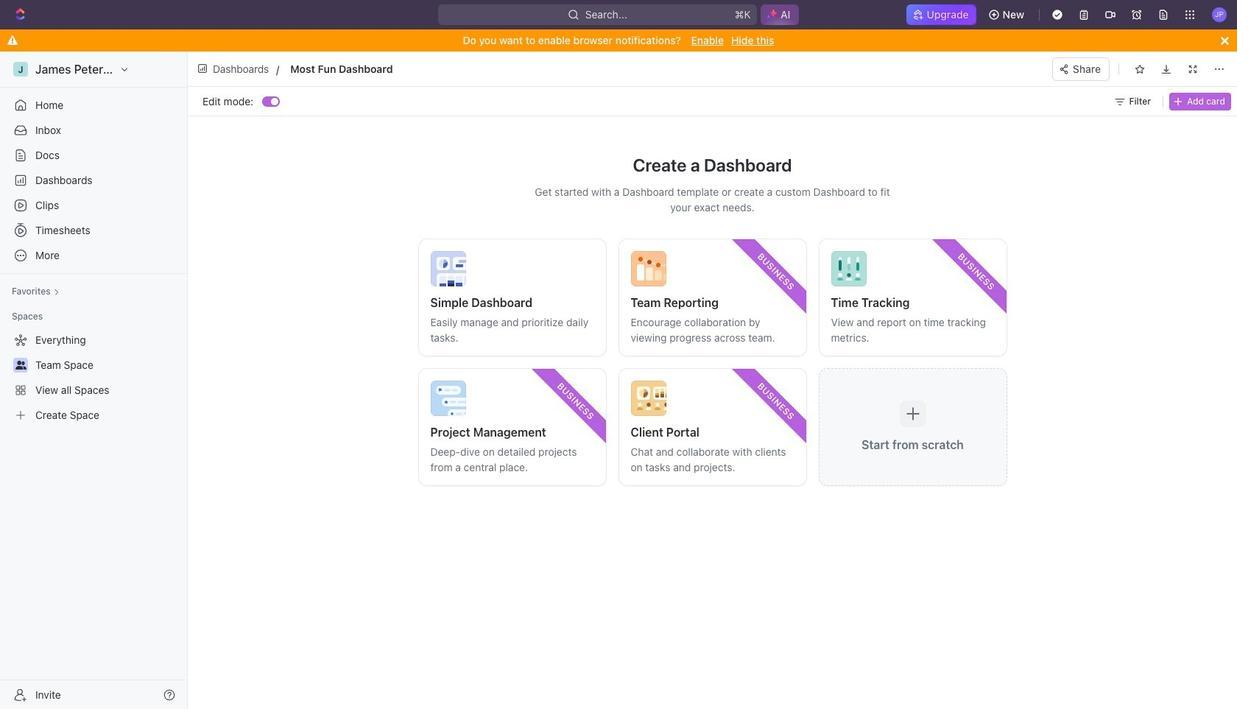 Task type: describe. For each thing, give the bounding box(es) containing it.
time tracking image
[[831, 251, 867, 287]]

tree inside the sidebar navigation
[[6, 329, 181, 427]]



Task type: locate. For each thing, give the bounding box(es) containing it.
tree
[[6, 329, 181, 427]]

client portal image
[[631, 381, 666, 416]]

simple dashboard image
[[431, 251, 466, 287]]

sidebar navigation
[[0, 52, 191, 710]]

james peterson's workspace, , element
[[13, 62, 28, 77]]

None text field
[[290, 60, 611, 78]]

team reporting image
[[631, 251, 666, 287]]

project management image
[[431, 381, 466, 416]]

user group image
[[15, 361, 26, 370]]



Task type: vqa. For each thing, say whether or not it's contained in the screenshot.
James Peterson's Workspace, , Element
yes



